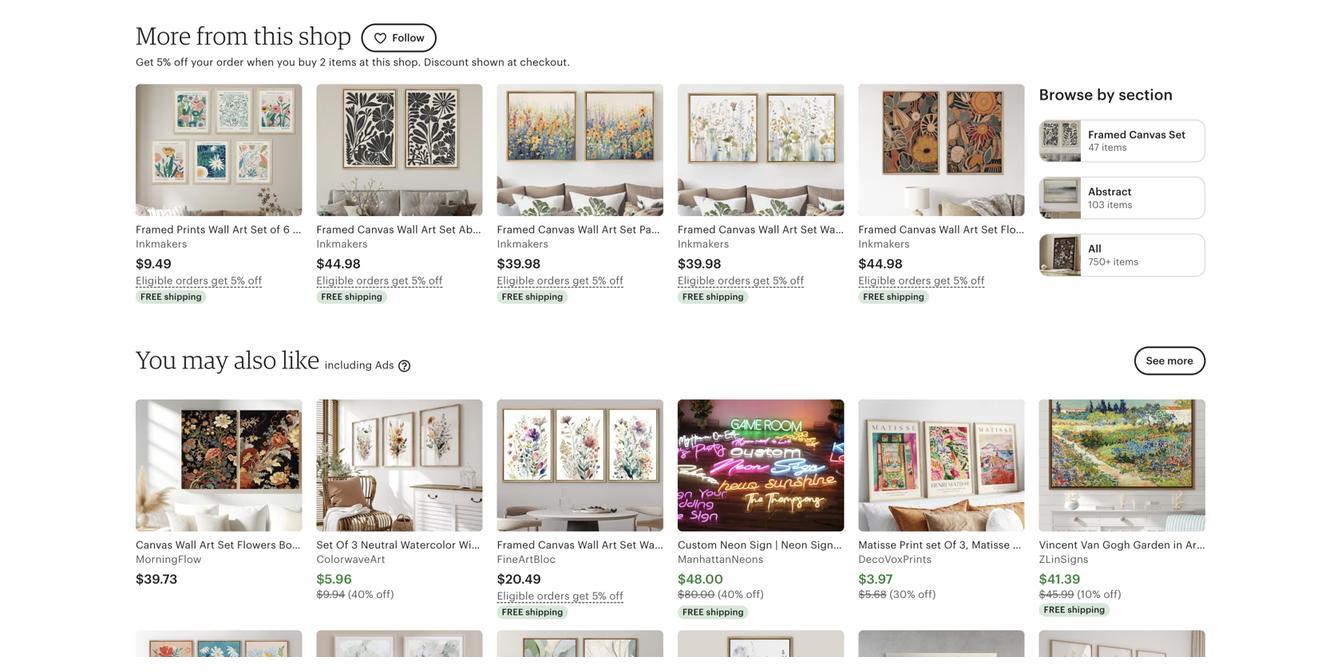 Task type: describe. For each thing, give the bounding box(es) containing it.
all 750+ items
[[1088, 243, 1138, 267]]

framed canvas wall art set green watercolor flower petal abstract floral botanical prints minimalist modern wall art boho decor pastel art image
[[497, 631, 663, 658]]

eligible for "framed prints wall art set of 6 flower market abstract floral botanical prints minimalist modern art boho decor" image eligible orders get 5% off button
[[136, 275, 173, 287]]

your
[[191, 56, 214, 68]]

follow
[[392, 32, 425, 44]]

free inside zlinsigns $ 41.39 $ 45.99 (10% off) free shipping
[[1044, 605, 1065, 615]]

$ inside fineartbloc $ 20.49 eligible orders get 5% off free shipping
[[497, 573, 505, 587]]

framed
[[1088, 129, 1126, 141]]

inkmakers for framed canvas wall art set flowers bouquet floral botanical prints mid century modern art boho wall decor "image"
[[858, 238, 910, 250]]

colorwaveart $ 5.96 $ 9.94 (40% off)
[[316, 554, 394, 601]]

see
[[1146, 355, 1165, 367]]

set
[[1169, 129, 1186, 141]]

44.98 for eligible orders get 5% off button for framed canvas wall art set flowers bouquet floral botanical prints mid century modern art boho wall decor "image"
[[867, 257, 903, 272]]

5% for framed canvas wall art set pastel wildflowers floral botanical prints minimalist modern art boho wall decor image
[[592, 275, 606, 287]]

off for "framed prints wall art set of 6 flower market abstract floral botanical prints minimalist modern art boho decor" image
[[248, 275, 262, 287]]

vincent van gogh garden in arles canvas art print, frame large wall art, green art, vintage art, minimalist art, gift, wall decor image
[[1039, 400, 1205, 532]]

canvas
[[1129, 129, 1166, 141]]

items inside abstract 103 items
[[1107, 199, 1132, 210]]

5% for "framed prints wall art set of 6 flower market abstract floral botanical prints minimalist modern art boho decor" image
[[231, 275, 245, 287]]

eligible orders get 5% off button for framed canvas wall art set watercolor wildflowers floral botanical prints minimalist modern art boho wall decor image
[[678, 273, 839, 289]]

all
[[1088, 243, 1102, 255]]

off) for 3.97
[[918, 589, 936, 601]]

orders for "framed prints wall art set of 6 flower market abstract floral botanical prints minimalist modern art boho decor" image eligible orders get 5% off button
[[176, 275, 208, 287]]

39.98 for framed canvas wall art set watercolor wildflowers floral botanical prints minimalist modern art boho wall decor image
[[686, 257, 721, 272]]

shipping for eligible orders get 5% off button for framed canvas wall art set flowers bouquet floral botanical prints mid century modern art boho wall decor "image"
[[887, 292, 924, 302]]

shipping for eligible orders get 5% off button associated with framed canvas wall art set pastel wildflowers floral botanical prints minimalist modern art boho wall decor image
[[526, 292, 563, 302]]

manhattanneons
[[678, 554, 763, 566]]

see more
[[1146, 355, 1193, 367]]

39.98 for framed canvas wall art set pastel wildflowers floral botanical prints minimalist modern art boho wall decor image
[[505, 257, 541, 272]]

section
[[1119, 86, 1173, 103]]

canvas wall art set flowers bouquet floral botanical prints mid century modern art boho wall decor image
[[136, 400, 302, 532]]

framed prints wall art set of 6 flower market abstract floral botanical prints minimalist modern art boho decor image
[[136, 84, 302, 216]]

eligible for eligible orders get 5% off button for framed canvas wall art set flowers bouquet floral botanical prints mid century modern art boho wall decor "image"
[[858, 275, 896, 287]]

2 at from the left
[[507, 56, 517, 68]]

(30%
[[890, 589, 915, 601]]

decovoxprints
[[858, 554, 932, 566]]

5% for framed canvas wall art set flowers bouquet floral botanical prints mid century modern art boho wall decor "image"
[[953, 275, 968, 287]]

free for eligible orders get 5% off button associated with framed canvas wall art set pastel wildflowers floral botanical prints minimalist modern art boho wall decor image
[[502, 292, 523, 302]]

eligible for "framed canvas wall art set watercolor wildflowers floral botanical colorful nature prints minimalist modern art boho wall decor" image's eligible orders get 5% off button
[[497, 591, 534, 603]]

off) for 48.00
[[746, 589, 764, 601]]

47
[[1088, 142, 1099, 153]]

you may also like including ads
[[136, 345, 397, 375]]

decovoxprints $ 3.97 $ 5.68 (30% off)
[[858, 554, 936, 601]]

inkmakers for framed canvas wall art set abstract floral botanical prints minimalist modern art boho wall decor "image"
[[316, 238, 368, 250]]

103
[[1088, 199, 1105, 210]]

orders for "framed canvas wall art set watercolor wildflowers floral botanical colorful nature prints minimalist modern art boho wall decor" image's eligible orders get 5% off button
[[537, 591, 570, 603]]

abstract 103 items
[[1088, 186, 1132, 210]]

ads
[[375, 360, 394, 372]]

zlinsigns $ 41.39 $ 45.99 (10% off) free shipping
[[1039, 554, 1121, 615]]

0 horizontal spatial this
[[253, 21, 294, 50]]

inkmakers for framed canvas wall art set watercolor wildflowers floral botanical prints minimalist modern art boho wall decor image
[[678, 238, 729, 250]]

eligible for framed canvas wall art set abstract floral botanical prints minimalist modern art boho wall decor "image"'s eligible orders get 5% off button
[[316, 275, 354, 287]]

off for framed canvas wall art set watercolor wildflowers floral botanical prints minimalist modern art boho wall decor image
[[790, 275, 804, 287]]

colorwaveart
[[316, 554, 385, 566]]

free for framed canvas wall art set abstract floral botanical prints minimalist modern art boho wall decor "image"'s eligible orders get 5% off button
[[321, 292, 343, 302]]

39.73
[[144, 573, 178, 587]]

pink & green floral farmhouse botanical modern abstract chic wall decor | "botanicals of the knoll" - set of 2 - art prints or canvases image
[[316, 631, 483, 658]]

may
[[182, 345, 229, 375]]

get for framed canvas wall art set pastel wildflowers floral botanical prints minimalist modern art boho wall decor image
[[572, 275, 589, 287]]

inkmakers for "framed prints wall art set of 6 flower market abstract floral botanical prints minimalist modern art boho decor" image
[[136, 238, 187, 250]]

shipping inside zlinsigns $ 41.39 $ 45.99 (10% off) free shipping
[[1068, 605, 1105, 615]]

matisse print set of 3, matisse wall art, exhibition art, mid century wall art, landscape art, high quality printable poster, digital print image
[[858, 400, 1025, 532]]

off for "framed canvas wall art set watercolor wildflowers floral botanical colorful nature prints minimalist modern art boho wall decor" image
[[609, 591, 623, 603]]

items inside framed canvas set 47 items
[[1102, 142, 1127, 153]]

shipping inside the manhattanneons $ 48.00 $ 80.00 (40% off) free shipping
[[706, 608, 744, 618]]

eligible orders get 5% off button for "framed prints wall art set of 6 flower market abstract floral botanical prints minimalist modern art boho decor" image
[[136, 273, 297, 289]]

shipping for framed canvas wall art set watercolor wildflowers floral botanical prints minimalist modern art boho wall decor image eligible orders get 5% off button
[[706, 292, 744, 302]]

$ inside inkmakers $ 9.49 eligible orders get 5% off free shipping
[[136, 257, 144, 272]]

41.39
[[1047, 573, 1080, 587]]

eligible for eligible orders get 5% off button associated with framed canvas wall art set pastel wildflowers floral botanical prints minimalist modern art boho wall decor image
[[497, 275, 534, 287]]

dustinway framed canvas print wall art wildflower floral botanical print minimalist art modern farmhouse wall decor image
[[678, 631, 844, 658]]

80.00
[[684, 589, 715, 601]]

off for framed canvas wall art set abstract floral botanical prints minimalist modern art boho wall decor "image"
[[429, 275, 443, 287]]

manhattanneons $ 48.00 $ 80.00 (40% off) free shipping
[[678, 554, 764, 618]]

morningflow $ 39.73
[[136, 554, 202, 587]]

get for "framed canvas wall art set watercolor wildflowers floral botanical colorful nature prints minimalist modern art boho wall decor" image
[[572, 591, 589, 603]]

free for "framed canvas wall art set watercolor wildflowers floral botanical colorful nature prints minimalist modern art boho wall decor" image's eligible orders get 5% off button
[[502, 608, 523, 618]]

morningflow
[[136, 554, 202, 566]]

5% for "framed canvas wall art set watercolor wildflowers floral botanical colorful nature prints minimalist modern art boho wall decor" image
[[592, 591, 606, 603]]

get 5% off your order when you buy 2 items at this shop. discount shown at checkout.
[[136, 56, 570, 68]]

you
[[277, 56, 295, 68]]

get
[[136, 56, 154, 68]]

shipping for "framed canvas wall art set watercolor wildflowers floral botanical colorful nature prints minimalist modern art boho wall decor" image's eligible orders get 5% off button
[[526, 608, 563, 618]]

also
[[234, 345, 277, 375]]

see more listings in the framed canvas set section image
[[1040, 121, 1081, 162]]

buy
[[298, 56, 317, 68]]

see more link
[[1129, 347, 1205, 385]]

eligible for framed canvas wall art set watercolor wildflowers floral botanical prints minimalist modern art boho wall decor image eligible orders get 5% off button
[[678, 275, 715, 287]]



Task type: vqa. For each thing, say whether or not it's contained in the screenshot.
"updated"
no



Task type: locate. For each thing, give the bounding box(es) containing it.
shipping inside fineartbloc $ 20.49 eligible orders get 5% off free shipping
[[526, 608, 563, 618]]

framed canvas wall art set abstract floral botanical prints minimalist modern art boho wall decor image
[[316, 84, 483, 216]]

shipping for framed canvas wall art set abstract floral botanical prints minimalist modern art boho wall decor "image"'s eligible orders get 5% off button
[[345, 292, 382, 302]]

orders inside inkmakers $ 9.49 eligible orders get 5% off free shipping
[[176, 275, 208, 287]]

off for framed canvas wall art set flowers bouquet floral botanical prints mid century modern art boho wall decor "image"
[[971, 275, 985, 287]]

off) for 5.96
[[376, 589, 394, 601]]

framed canvas wall art set flowers bouquet floral botanical prints mid century modern art boho wall decor image
[[858, 84, 1025, 216]]

20.49
[[505, 573, 541, 587]]

eligible inside fineartbloc $ 20.49 eligible orders get 5% off free shipping
[[497, 591, 534, 603]]

4 inkmakers from the left
[[678, 238, 729, 250]]

5% inside fineartbloc $ 20.49 eligible orders get 5% off free shipping
[[592, 591, 606, 603]]

shop
[[299, 21, 352, 50]]

free for eligible orders get 5% off button for framed canvas wall art set flowers bouquet floral botanical prints mid century modern art boho wall decor "image"
[[863, 292, 885, 302]]

2 inkmakers $ 39.98 eligible orders get 5% off free shipping from the left
[[678, 238, 804, 302]]

items
[[329, 56, 356, 68], [1102, 142, 1127, 153], [1107, 199, 1132, 210], [1113, 257, 1138, 267]]

inkmakers $ 9.49 eligible orders get 5% off free shipping
[[136, 238, 262, 302]]

framed canvas wall art set pastel wildflowers floral botanical prints minimalist modern art boho wall decor image
[[497, 84, 663, 216]]

framed canvas wall art set watercolor wildflowers floral botanical colorful nature prints minimalist modern art boho wall decor image
[[497, 400, 663, 532]]

0 horizontal spatial inkmakers $ 39.98 eligible orders get 5% off free shipping
[[497, 238, 623, 302]]

48.00
[[686, 573, 723, 587]]

items down framed
[[1102, 142, 1127, 153]]

3.97
[[867, 573, 893, 587]]

1 39.98 from the left
[[505, 257, 541, 272]]

free inside inkmakers $ 9.49 eligible orders get 5% off free shipping
[[140, 292, 162, 302]]

more
[[136, 21, 191, 50]]

fineartbloc $ 20.49 eligible orders get 5% off free shipping
[[497, 554, 623, 618]]

from
[[196, 21, 248, 50]]

$
[[136, 257, 144, 272], [316, 257, 325, 272], [497, 257, 505, 272], [678, 257, 686, 272], [858, 257, 867, 272], [136, 573, 144, 587], [316, 573, 325, 587], [497, 573, 505, 587], [678, 573, 686, 587], [858, 573, 867, 587], [1039, 573, 1047, 587], [316, 589, 323, 601], [678, 589, 684, 601], [858, 589, 865, 601], [1039, 589, 1046, 601]]

1 horizontal spatial this
[[372, 56, 390, 68]]

1 44.98 from the left
[[325, 257, 361, 272]]

off inside fineartbloc $ 20.49 eligible orders get 5% off free shipping
[[609, 591, 623, 603]]

2 inkmakers from the left
[[316, 238, 368, 250]]

0 horizontal spatial inkmakers $ 44.98 eligible orders get 5% off free shipping
[[316, 238, 443, 302]]

2
[[320, 56, 326, 68]]

3 inkmakers from the left
[[497, 238, 548, 250]]

1 vertical spatial this
[[372, 56, 390, 68]]

when
[[247, 56, 274, 68]]

free inside fineartbloc $ 20.49 eligible orders get 5% off free shipping
[[502, 608, 523, 618]]

you
[[136, 345, 177, 375]]

off) inside colorwaveart $ 5.96 $ 9.94 (40% off)
[[376, 589, 394, 601]]

custom neon sign | neon sign | wedding signs | name neon sign | led neon light sign | wedding bridesmaid gifts | wall decor | home decor image
[[678, 400, 844, 532]]

orders for framed canvas wall art set abstract floral botanical prints minimalist modern art boho wall decor "image"'s eligible orders get 5% off button
[[356, 275, 389, 287]]

free for framed canvas wall art set watercolor wildflowers floral botanical prints minimalist modern art boho wall decor image eligible orders get 5% off button
[[682, 292, 704, 302]]

shipping
[[164, 292, 202, 302], [345, 292, 382, 302], [526, 292, 563, 302], [706, 292, 744, 302], [887, 292, 924, 302], [1068, 605, 1105, 615], [526, 608, 563, 618], [706, 608, 744, 618]]

off) down manhattanneons
[[746, 589, 764, 601]]

shipping for "framed prints wall art set of 6 flower market abstract floral botanical prints minimalist modern art boho decor" image eligible orders get 5% off button
[[164, 292, 202, 302]]

like
[[282, 345, 320, 375]]

orders for eligible orders get 5% off button associated with framed canvas wall art set pastel wildflowers floral botanical prints minimalist modern art boho wall decor image
[[537, 275, 570, 287]]

1 horizontal spatial 39.98
[[686, 257, 721, 272]]

inkmakers $ 39.98 eligible orders get 5% off free shipping for framed canvas wall art set watercolor wildflowers floral botanical prints minimalist modern art boho wall decor image eligible orders get 5% off button
[[678, 238, 804, 302]]

off)
[[376, 589, 394, 601], [746, 589, 764, 601], [918, 589, 936, 601], [1104, 589, 1121, 601]]

$ inside morningflow $ 39.73
[[136, 573, 144, 587]]

1 horizontal spatial 44.98
[[867, 257, 903, 272]]

browse
[[1039, 86, 1093, 103]]

watercolor botanical prints set of 3, wildflower prints, floral nursery wall art, boho nursery wall art, boho floral bundle, vintage flower image
[[1039, 631, 1205, 658]]

off) right (10%
[[1104, 589, 1121, 601]]

more from this shop
[[136, 21, 352, 50]]

1 inkmakers $ 39.98 eligible orders get 5% off free shipping from the left
[[497, 238, 623, 302]]

off
[[174, 56, 188, 68], [248, 275, 262, 287], [429, 275, 443, 287], [609, 275, 623, 287], [790, 275, 804, 287], [971, 275, 985, 287], [609, 591, 623, 603]]

5%
[[157, 56, 171, 68], [231, 275, 245, 287], [411, 275, 426, 287], [592, 275, 606, 287], [773, 275, 787, 287], [953, 275, 968, 287], [592, 591, 606, 603]]

2 39.98 from the left
[[686, 257, 721, 272]]

get inside fineartbloc $ 20.49 eligible orders get 5% off free shipping
[[572, 591, 589, 603]]

off) down colorwaveart
[[376, 589, 394, 601]]

0 horizontal spatial 39.98
[[505, 257, 541, 272]]

free for "framed prints wall art set of 6 flower market abstract floral botanical prints minimalist modern art boho decor" image eligible orders get 5% off button
[[140, 292, 162, 302]]

set of 3 neutral watercolor wildflower prints | minimalist boho wall decor | botanical wall art | digital download printable floral prints image
[[316, 400, 483, 532]]

follow button
[[361, 24, 437, 53]]

2 44.98 from the left
[[867, 257, 903, 272]]

off) for 41.39
[[1104, 589, 1121, 601]]

5 inkmakers from the left
[[858, 238, 910, 250]]

5% for framed canvas wall art set watercolor wildflowers floral botanical prints minimalist modern art boho wall decor image
[[773, 275, 787, 287]]

(40% for 5.96
[[348, 589, 373, 601]]

framed canvas wall art set watercolor wildflowers floral botanical prints minimalist modern art boho wall decor image
[[678, 84, 844, 216]]

eligible orders get 5% off button for framed canvas wall art set abstract floral botanical prints minimalist modern art boho wall decor "image"
[[316, 273, 478, 289]]

see more listings in the abstract section image
[[1040, 178, 1081, 219]]

items right 750+
[[1113, 257, 1138, 267]]

inkmakers for framed canvas wall art set pastel wildflowers floral botanical prints minimalist modern art boho wall decor image
[[497, 238, 548, 250]]

9.49
[[144, 257, 172, 272]]

(40% for 48.00
[[718, 589, 743, 601]]

eligible orders get 5% off button for "framed canvas wall art set watercolor wildflowers floral botanical colorful nature prints minimalist modern art boho wall decor" image
[[497, 589, 659, 605]]

orders for eligible orders get 5% off button for framed canvas wall art set flowers bouquet floral botanical prints mid century modern art boho wall decor "image"
[[898, 275, 931, 287]]

browse by section
[[1039, 86, 1173, 103]]

shipping inside inkmakers $ 9.49 eligible orders get 5% off free shipping
[[164, 292, 202, 302]]

1 inkmakers $ 44.98 eligible orders get 5% off free shipping from the left
[[316, 238, 443, 302]]

shown
[[472, 56, 504, 68]]

get for framed canvas wall art set abstract floral botanical prints minimalist modern art boho wall decor "image"
[[392, 275, 409, 287]]

off) inside "decovoxprints $ 3.97 $ 5.68 (30% off)"
[[918, 589, 936, 601]]

0 horizontal spatial (40%
[[348, 589, 373, 601]]

more
[[1167, 355, 1193, 367]]

4 off) from the left
[[1104, 589, 1121, 601]]

get for framed canvas wall art set watercolor wildflowers floral botanical prints minimalist modern art boho wall decor image
[[753, 275, 770, 287]]

this up the you
[[253, 21, 294, 50]]

(40% inside colorwaveart $ 5.96 $ 9.94 (40% off)
[[348, 589, 373, 601]]

1 (40% from the left
[[348, 589, 373, 601]]

items inside all 750+ items
[[1113, 257, 1138, 267]]

45.99
[[1046, 589, 1074, 601]]

discount
[[424, 56, 469, 68]]

inkmakers $ 44.98 eligible orders get 5% off free shipping for eligible orders get 5% off button for framed canvas wall art set flowers bouquet floral botanical prints mid century modern art boho wall decor "image"
[[858, 238, 985, 302]]

get for framed canvas wall art set flowers bouquet floral botanical prints mid century modern art boho wall decor "image"
[[934, 275, 951, 287]]

(40%
[[348, 589, 373, 601], [718, 589, 743, 601]]

5.68
[[865, 589, 887, 601]]

framed canvas set 47 items
[[1088, 129, 1186, 153]]

1 off) from the left
[[376, 589, 394, 601]]

1 horizontal spatial inkmakers $ 44.98 eligible orders get 5% off free shipping
[[858, 238, 985, 302]]

inkmakers $ 44.98 eligible orders get 5% off free shipping
[[316, 238, 443, 302], [858, 238, 985, 302]]

39.98
[[505, 257, 541, 272], [686, 257, 721, 272]]

1 horizontal spatial at
[[507, 56, 517, 68]]

shop.
[[393, 56, 421, 68]]

at right shown
[[507, 56, 517, 68]]

3 off) from the left
[[918, 589, 936, 601]]

orders inside fineartbloc $ 20.49 eligible orders get 5% off free shipping
[[537, 591, 570, 603]]

inkmakers
[[136, 238, 187, 250], [316, 238, 368, 250], [497, 238, 548, 250], [678, 238, 729, 250], [858, 238, 910, 250]]

see more button
[[1134, 347, 1205, 376]]

0 horizontal spatial 44.98
[[325, 257, 361, 272]]

2 off) from the left
[[746, 589, 764, 601]]

at
[[359, 56, 369, 68], [507, 56, 517, 68]]

1 horizontal spatial (40%
[[718, 589, 743, 601]]

(40% inside the manhattanneons $ 48.00 $ 80.00 (40% off) free shipping
[[718, 589, 743, 601]]

44.98
[[325, 257, 361, 272], [867, 257, 903, 272]]

beautiful wildflowers, wild flower art, watercolor floral framed canvas print, wall art, rustic farmhouse decor, classic art, mother's day image
[[858, 631, 1025, 658]]

(10%
[[1077, 589, 1101, 601]]

fineartbloc
[[497, 554, 556, 566]]

0 horizontal spatial at
[[359, 56, 369, 68]]

1 horizontal spatial inkmakers $ 39.98 eligible orders get 5% off free shipping
[[678, 238, 804, 302]]

1 inkmakers from the left
[[136, 238, 187, 250]]

this
[[253, 21, 294, 50], [372, 56, 390, 68]]

at right 2
[[359, 56, 369, 68]]

get for "framed prints wall art set of 6 flower market abstract floral botanical prints minimalist modern art boho decor" image
[[211, 275, 228, 287]]

0 vertical spatial this
[[253, 21, 294, 50]]

inkmakers inside inkmakers $ 9.49 eligible orders get 5% off free shipping
[[136, 238, 187, 250]]

(40% right 9.94
[[348, 589, 373, 601]]

44.98 for framed canvas wall art set abstract floral botanical prints minimalist modern art boho wall decor "image"'s eligible orders get 5% off button
[[325, 257, 361, 272]]

get inside inkmakers $ 9.49 eligible orders get 5% off free shipping
[[211, 275, 228, 287]]

750+
[[1088, 257, 1111, 267]]

free
[[140, 292, 162, 302], [321, 292, 343, 302], [502, 292, 523, 302], [682, 292, 704, 302], [863, 292, 885, 302], [1044, 605, 1065, 615], [502, 608, 523, 618], [682, 608, 704, 618]]

get
[[211, 275, 228, 287], [392, 275, 409, 287], [572, 275, 589, 287], [753, 275, 770, 287], [934, 275, 951, 287], [572, 591, 589, 603]]

1 at from the left
[[359, 56, 369, 68]]

items down the abstract
[[1107, 199, 1132, 210]]

orders for framed canvas wall art set watercolor wildflowers floral botanical prints minimalist modern art boho wall decor image eligible orders get 5% off button
[[718, 275, 750, 287]]

free inside the manhattanneons $ 48.00 $ 80.00 (40% off) free shipping
[[682, 608, 704, 618]]

eligible orders get 5% off button for framed canvas wall art set flowers bouquet floral botanical prints mid century modern art boho wall decor "image"
[[858, 273, 1020, 289]]

off inside inkmakers $ 9.49 eligible orders get 5% off free shipping
[[248, 275, 262, 287]]

zlinsigns
[[1039, 554, 1088, 566]]

5.96
[[325, 573, 352, 587]]

order
[[216, 56, 244, 68]]

eligible orders get 5% off button for framed canvas wall art set pastel wildflowers floral botanical prints minimalist modern art boho wall decor image
[[497, 273, 659, 289]]

inkmakers $ 39.98 eligible orders get 5% off free shipping
[[497, 238, 623, 302], [678, 238, 804, 302]]

2 inkmakers $ 44.98 eligible orders get 5% off free shipping from the left
[[858, 238, 985, 302]]

eligible
[[136, 275, 173, 287], [316, 275, 354, 287], [497, 275, 534, 287], [678, 275, 715, 287], [858, 275, 896, 287], [497, 591, 534, 603]]

see more listings in the all section image
[[1040, 235, 1081, 276]]

items right 2
[[329, 56, 356, 68]]

orders
[[176, 275, 208, 287], [356, 275, 389, 287], [537, 275, 570, 287], [718, 275, 750, 287], [898, 275, 931, 287], [537, 591, 570, 603]]

5% inside inkmakers $ 9.49 eligible orders get 5% off free shipping
[[231, 275, 245, 287]]

framed canvas wall art set of 3 abstract floral botanical in vases prints minimalist modern art boho girl's decor image
[[136, 631, 302, 658]]

(40% down 48.00
[[718, 589, 743, 601]]

off) inside the manhattanneons $ 48.00 $ 80.00 (40% off) free shipping
[[746, 589, 764, 601]]

inkmakers $ 39.98 eligible orders get 5% off free shipping for eligible orders get 5% off button associated with framed canvas wall art set pastel wildflowers floral botanical prints minimalist modern art boho wall decor image
[[497, 238, 623, 302]]

including
[[325, 360, 372, 372]]

checkout.
[[520, 56, 570, 68]]

9.94
[[323, 589, 345, 601]]

by
[[1097, 86, 1115, 103]]

inkmakers $ 44.98 eligible orders get 5% off free shipping for framed canvas wall art set abstract floral botanical prints minimalist modern art boho wall decor "image"'s eligible orders get 5% off button
[[316, 238, 443, 302]]

off) right (30%
[[918, 589, 936, 601]]

off for framed canvas wall art set pastel wildflowers floral botanical prints minimalist modern art boho wall decor image
[[609, 275, 623, 287]]

abstract
[[1088, 186, 1132, 198]]

eligible inside inkmakers $ 9.49 eligible orders get 5% off free shipping
[[136, 275, 173, 287]]

eligible orders get 5% off button
[[136, 273, 297, 289], [316, 273, 478, 289], [497, 273, 659, 289], [678, 273, 839, 289], [858, 273, 1020, 289], [497, 589, 659, 605]]

off) inside zlinsigns $ 41.39 $ 45.99 (10% off) free shipping
[[1104, 589, 1121, 601]]

5% for framed canvas wall art set abstract floral botanical prints minimalist modern art boho wall decor "image"
[[411, 275, 426, 287]]

this left shop.
[[372, 56, 390, 68]]

2 (40% from the left
[[718, 589, 743, 601]]



